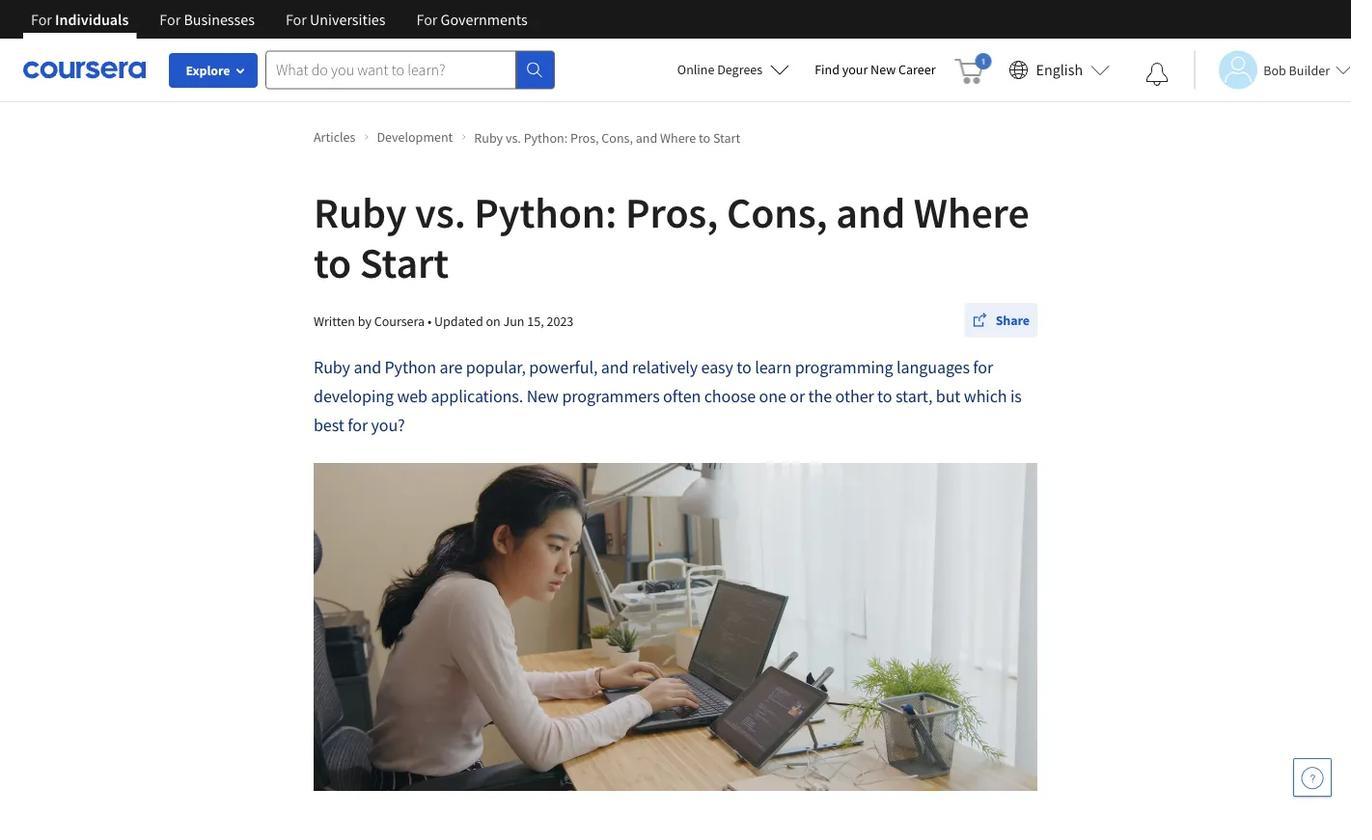 Task type: vqa. For each thing, say whether or not it's contained in the screenshot.
Where inside the breadcrumbs navigation
yes



Task type: describe. For each thing, give the bounding box(es) containing it.
popular,
[[466, 357, 526, 378]]

0 horizontal spatial start
[[360, 236, 449, 289]]

written by coursera • updated on jun 15, 2023
[[314, 312, 574, 330]]

written
[[314, 312, 355, 330]]

to up written
[[314, 236, 351, 289]]

show notifications image
[[1146, 63, 1169, 86]]

2023
[[547, 312, 574, 330]]

relatively
[[632, 357, 698, 378]]

learn
[[755, 357, 792, 378]]

updated
[[434, 312, 483, 330]]

15,
[[527, 312, 544, 330]]

ruby and python are popular, powerful, and relatively easy to learn programming languages for developing web applications. new programmers often choose one or the other to start, but which is best for you?
[[314, 357, 1022, 436]]

find your new career
[[815, 61, 936, 78]]

you?
[[371, 415, 405, 436]]

What do you want to learn? text field
[[265, 51, 516, 89]]

vs. inside breadcrumbs navigation
[[506, 129, 521, 146]]

1 horizontal spatial for
[[973, 357, 993, 378]]

articles
[[314, 128, 356, 146]]

other
[[836, 386, 874, 407]]

for governments
[[416, 10, 528, 29]]

1 vertical spatial ruby vs. python: pros, cons, and where to start
[[314, 185, 1030, 289]]

builder
[[1289, 61, 1330, 79]]

and inside breadcrumbs navigation
[[636, 129, 658, 146]]

but
[[936, 386, 961, 407]]

online
[[677, 61, 715, 78]]

1 vertical spatial cons,
[[727, 185, 828, 239]]

are
[[440, 357, 463, 378]]

for for universities
[[286, 10, 307, 29]]

0 horizontal spatial for
[[348, 415, 368, 436]]

career
[[899, 61, 936, 78]]

the
[[809, 386, 832, 407]]

breadcrumbs navigation
[[310, 123, 1041, 152]]

individuals
[[55, 10, 129, 29]]

for individuals
[[31, 10, 129, 29]]

on
[[486, 312, 501, 330]]

banner navigation
[[15, 0, 543, 39]]

online degrees button
[[662, 48, 805, 91]]

applications.
[[431, 386, 523, 407]]

find your new career link
[[805, 58, 945, 82]]

help center image
[[1301, 766, 1324, 790]]

programmers
[[562, 386, 660, 407]]

developing
[[314, 386, 394, 407]]

for for individuals
[[31, 10, 52, 29]]

one
[[759, 386, 786, 407]]

to right 'easy'
[[737, 357, 752, 378]]

coursera image
[[23, 54, 146, 85]]

explore button
[[169, 53, 258, 88]]

share
[[996, 312, 1030, 329]]

•
[[428, 312, 432, 330]]

by
[[358, 312, 372, 330]]



Task type: locate. For each thing, give the bounding box(es) containing it.
development link
[[377, 127, 467, 148]]

share button
[[965, 303, 1038, 338], [965, 303, 1038, 338]]

articles link
[[314, 127, 369, 148]]

1 horizontal spatial where
[[914, 185, 1030, 239]]

vs. down development link
[[415, 185, 466, 239]]

english button
[[1001, 39, 1118, 101]]

0 vertical spatial new
[[871, 61, 896, 78]]

new inside ruby and python are popular, powerful, and relatively easy to learn programming languages for developing web applications. new programmers often choose one or the other to start, but which is best for you?
[[527, 386, 559, 407]]

0 horizontal spatial where
[[660, 129, 696, 146]]

for for businesses
[[160, 10, 181, 29]]

2 for from the left
[[160, 10, 181, 29]]

ruby up developing
[[314, 357, 350, 378]]

where
[[660, 129, 696, 146], [914, 185, 1030, 239]]

for left individuals
[[31, 10, 52, 29]]

0 vertical spatial ruby
[[474, 129, 503, 146]]

where inside breadcrumbs navigation
[[660, 129, 696, 146]]

businesses
[[184, 10, 255, 29]]

development
[[377, 128, 453, 146]]

pros, inside breadcrumbs navigation
[[570, 129, 599, 146]]

1 horizontal spatial new
[[871, 61, 896, 78]]

explore
[[186, 62, 230, 79]]

python: inside breadcrumbs navigation
[[524, 129, 568, 146]]

0 vertical spatial for
[[973, 357, 993, 378]]

1 horizontal spatial cons,
[[727, 185, 828, 239]]

for
[[31, 10, 52, 29], [160, 10, 181, 29], [286, 10, 307, 29], [416, 10, 438, 29]]

new right your
[[871, 61, 896, 78]]

ruby vs. python: pros, cons, and where to start inside breadcrumbs navigation
[[474, 129, 741, 146]]

start
[[713, 129, 741, 146], [360, 236, 449, 289]]

bob builder button
[[1194, 51, 1351, 89]]

3 for from the left
[[286, 10, 307, 29]]

cons,
[[602, 129, 633, 146], [727, 185, 828, 239]]

ruby inside breadcrumbs navigation
[[474, 129, 503, 146]]

1 for from the left
[[31, 10, 52, 29]]

bob
[[1264, 61, 1286, 79]]

1 horizontal spatial pros,
[[626, 185, 718, 239]]

2 vertical spatial ruby
[[314, 357, 350, 378]]

vs. right development link
[[506, 129, 521, 146]]

and inside ruby vs. python: pros, cons, and where to start
[[836, 185, 906, 239]]

ruby
[[474, 129, 503, 146], [314, 185, 407, 239], [314, 357, 350, 378]]

for left businesses
[[160, 10, 181, 29]]

0 horizontal spatial vs.
[[415, 185, 466, 239]]

1 vertical spatial new
[[527, 386, 559, 407]]

python:
[[524, 129, 568, 146], [474, 185, 617, 239]]

easy
[[701, 357, 733, 378]]

to left start, at the right
[[878, 386, 892, 407]]

ruby vs. python: pros, cons, and where to start
[[474, 129, 741, 146], [314, 185, 1030, 289]]

bob builder
[[1264, 61, 1330, 79]]

or
[[790, 386, 805, 407]]

shopping cart: 1 item image
[[955, 53, 992, 84]]

for for governments
[[416, 10, 438, 29]]

programming
[[795, 357, 893, 378]]

1 horizontal spatial vs.
[[506, 129, 521, 146]]

1 vertical spatial start
[[360, 236, 449, 289]]

for left 'governments'
[[416, 10, 438, 29]]

online degrees
[[677, 61, 763, 78]]

for
[[973, 357, 993, 378], [348, 415, 368, 436]]

None search field
[[265, 51, 555, 89]]

for right best
[[348, 415, 368, 436]]

1 horizontal spatial start
[[713, 129, 741, 146]]

cons, inside breadcrumbs navigation
[[602, 129, 633, 146]]

1 vertical spatial where
[[914, 185, 1030, 239]]

0 vertical spatial python:
[[524, 129, 568, 146]]

new down powerful,
[[527, 386, 559, 407]]

coursera
[[374, 312, 425, 330]]

languages
[[897, 357, 970, 378]]

and
[[636, 129, 658, 146], [836, 185, 906, 239], [354, 357, 381, 378], [601, 357, 629, 378]]

for up the 'which' on the top
[[973, 357, 993, 378]]

to
[[699, 129, 711, 146], [314, 236, 351, 289], [737, 357, 752, 378], [878, 386, 892, 407]]

choose
[[704, 386, 756, 407]]

pros,
[[570, 129, 599, 146], [626, 185, 718, 239]]

powerful,
[[529, 357, 598, 378]]

which
[[964, 386, 1007, 407]]

4 for from the left
[[416, 10, 438, 29]]

to down online
[[699, 129, 711, 146]]

start inside breadcrumbs navigation
[[713, 129, 741, 146]]

[featured image] a programmer working on a project image
[[314, 463, 1038, 791]]

degrees
[[717, 61, 763, 78]]

for businesses
[[160, 10, 255, 29]]

1 vertical spatial python:
[[474, 185, 617, 239]]

new
[[871, 61, 896, 78], [527, 386, 559, 407]]

vs.
[[506, 129, 521, 146], [415, 185, 466, 239]]

1 vertical spatial ruby
[[314, 185, 407, 239]]

your
[[842, 61, 868, 78]]

often
[[663, 386, 701, 407]]

0 vertical spatial cons,
[[602, 129, 633, 146]]

0 horizontal spatial cons,
[[602, 129, 633, 146]]

to inside breadcrumbs navigation
[[699, 129, 711, 146]]

1 vertical spatial for
[[348, 415, 368, 436]]

python
[[385, 357, 436, 378]]

universities
[[310, 10, 386, 29]]

start up coursera
[[360, 236, 449, 289]]

find
[[815, 61, 840, 78]]

0 vertical spatial vs.
[[506, 129, 521, 146]]

0 vertical spatial pros,
[[570, 129, 599, 146]]

governments
[[441, 10, 528, 29]]

ruby inside ruby and python are popular, powerful, and relatively easy to learn programming languages for developing web applications. new programmers often choose one or the other to start, but which is best for you?
[[314, 357, 350, 378]]

0 vertical spatial where
[[660, 129, 696, 146]]

1 vertical spatial vs.
[[415, 185, 466, 239]]

is
[[1011, 386, 1022, 407]]

web
[[397, 386, 427, 407]]

0 vertical spatial ruby vs. python: pros, cons, and where to start
[[474, 129, 741, 146]]

jun
[[503, 312, 525, 330]]

0 vertical spatial start
[[713, 129, 741, 146]]

1 vertical spatial pros,
[[626, 185, 718, 239]]

0 horizontal spatial new
[[527, 386, 559, 407]]

0 horizontal spatial pros,
[[570, 129, 599, 146]]

for left universities
[[286, 10, 307, 29]]

ruby right development link
[[474, 129, 503, 146]]

english
[[1036, 60, 1083, 80]]

for universities
[[286, 10, 386, 29]]

best
[[314, 415, 344, 436]]

start,
[[896, 386, 933, 407]]

start down online degrees popup button on the top of page
[[713, 129, 741, 146]]

ruby down articles link
[[314, 185, 407, 239]]



